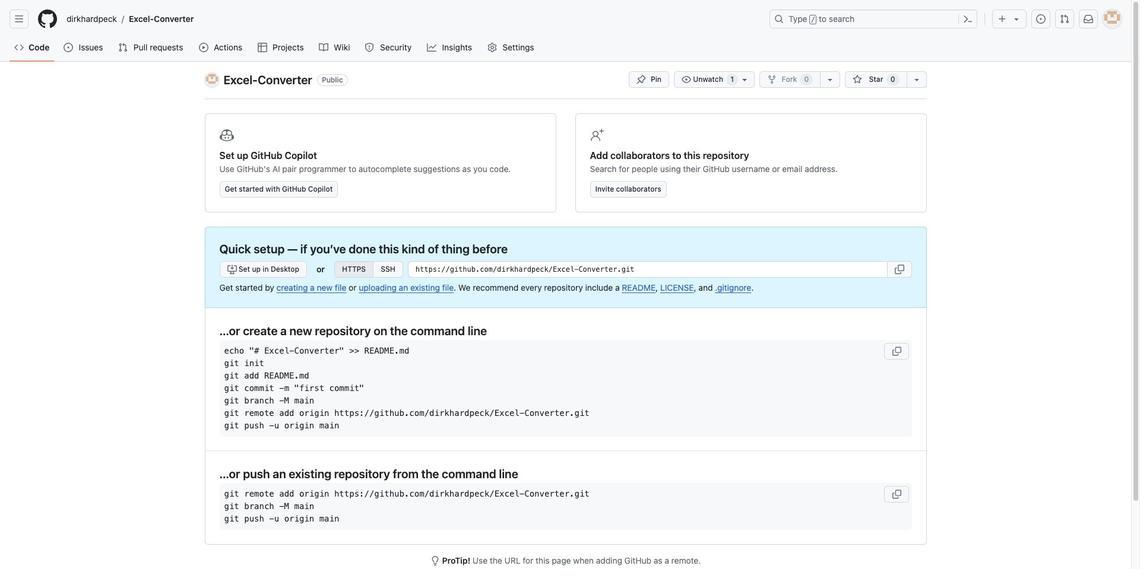 Task type: vqa. For each thing, say whether or not it's contained in the screenshot.
The Explore element
no



Task type: locate. For each thing, give the bounding box(es) containing it.
Clone URL text field
[[408, 261, 888, 278]]

issue opened image left git pull request icon
[[1037, 14, 1046, 24]]

1 vertical spatial issue opened image
[[64, 43, 73, 52]]

git pull request image
[[1060, 14, 1070, 24]]

eye image
[[682, 75, 691, 84]]

code image
[[14, 43, 24, 52]]

copy to clipboard image
[[895, 265, 904, 274], [892, 490, 901, 499]]

issue opened image for git pull request icon
[[1037, 14, 1046, 24]]

git pull request image
[[118, 43, 128, 52]]

triangle down image
[[1012, 14, 1022, 24]]

footer
[[0, 567, 1132, 570]]

see your forks of this repository image
[[826, 75, 835, 84]]

copilot image
[[219, 128, 234, 143]]

0 vertical spatial copy to clipboard image
[[895, 265, 904, 274]]

issue opened image
[[1037, 14, 1046, 24], [64, 43, 73, 52]]

0 vertical spatial issue opened image
[[1037, 14, 1046, 24]]

banner
[[0, 0, 1132, 62]]

list
[[62, 10, 763, 29]]

person add image
[[590, 128, 604, 143]]

1 horizontal spatial issue opened image
[[1037, 14, 1046, 24]]

desktop download image
[[227, 265, 237, 274]]

issue opened image right code icon
[[64, 43, 73, 52]]

0 horizontal spatial issue opened image
[[64, 43, 73, 52]]

1 vertical spatial copy to clipboard image
[[892, 490, 901, 499]]

copy to clipboard image
[[892, 347, 901, 356]]



Task type: describe. For each thing, give the bounding box(es) containing it.
light bulb image
[[430, 556, 440, 566]]

table image
[[258, 43, 267, 52]]

graph image
[[427, 43, 436, 52]]

notifications image
[[1084, 14, 1094, 24]]

0 users starred this repository element
[[887, 74, 900, 86]]

star image
[[853, 75, 863, 84]]

issue opened image for git pull request image
[[64, 43, 73, 52]]

play image
[[199, 43, 208, 52]]

book image
[[319, 43, 329, 52]]

gear image
[[487, 43, 497, 52]]

repo forked image
[[768, 75, 777, 84]]

shield image
[[365, 43, 374, 52]]

owner avatar image
[[205, 73, 219, 87]]

pin this repository to your profile image
[[637, 75, 646, 84]]

add this repository to a list image
[[912, 75, 922, 84]]

command palette image
[[963, 14, 973, 24]]

homepage image
[[38, 10, 57, 29]]



